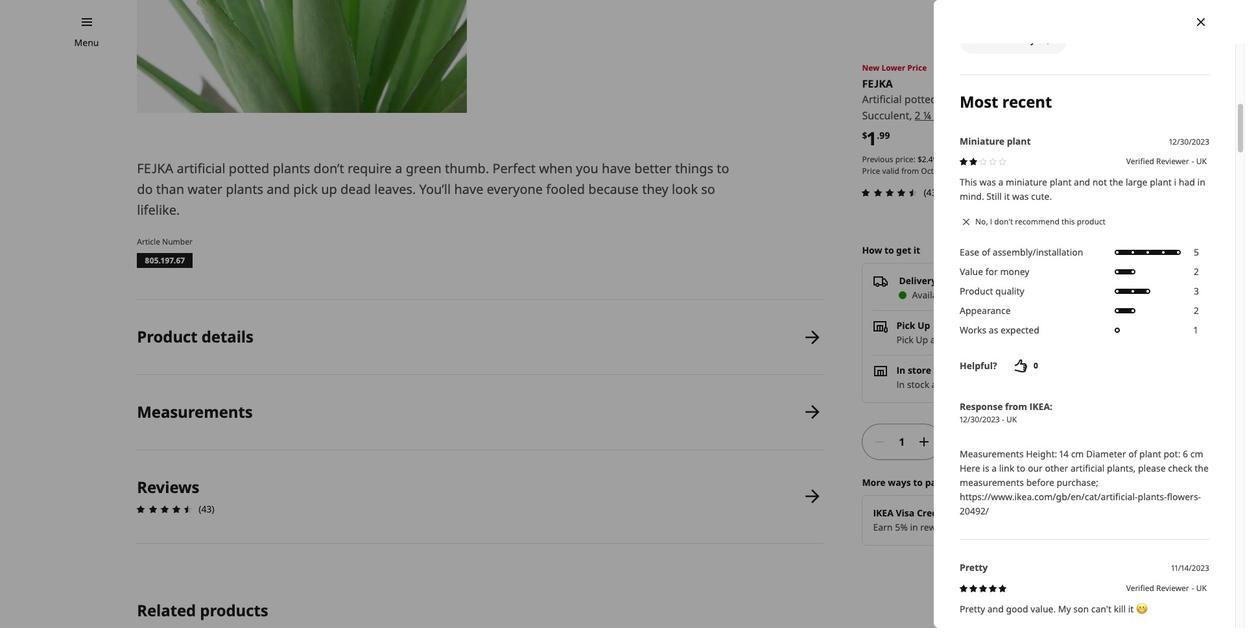 Task type: vqa. For each thing, say whether or not it's contained in the screenshot.
(708)
no



Task type: describe. For each thing, give the bounding box(es) containing it.
is
[[983, 462, 990, 474]]

recommend
[[1016, 216, 1060, 227]]

pretty and good value. my son can't kill it 😬
[[960, 603, 1149, 615]]

can't
[[1092, 603, 1112, 615]]

- for this was a miniature plant and not the large plant i had in mind. still it was cute.
[[1193, 156, 1195, 167]]

product for product quality
[[960, 285, 994, 297]]

appearance
[[960, 305, 1011, 317]]

pretty for pretty and good value. my son can't kill it 😬
[[960, 603, 986, 615]]

1 vertical spatial it
[[914, 244, 921, 256]]

plant right miniature
[[1008, 135, 1031, 147]]

add to bag button
[[948, 424, 1148, 460]]

2 down 5
[[1195, 266, 1200, 278]]

verified reviewer - uk for plant
[[1127, 156, 1208, 167]]

this
[[960, 176, 978, 188]]

expected
[[1001, 324, 1040, 336]]

from inside response from ikea: 12/30/2023 - uk
[[1006, 401, 1028, 413]]

to left get
[[885, 244, 895, 256]]

verified for it
[[1127, 583, 1155, 594]]

artificial inside measurements height: 14 cm diameter of plant pot: 6 cm here is a link to our other artificial plants, please check the measurements before purchase; https://www.ikea.com/gb/en/cat/artificial-plants-flowers- 20492/
[[1071, 462, 1105, 474]]

5
[[1195, 246, 1200, 259]]

2 inside previous price: $ 2 . 49 price valid from oct 31, 2023
[[923, 154, 927, 165]]

to inside button
[[1043, 435, 1053, 448]]

value for money
[[960, 266, 1030, 278]]

miniature plant
[[960, 135, 1031, 147]]

right image
[[1121, 280, 1137, 296]]

because
[[589, 180, 639, 198]]

valid
[[883, 165, 900, 176]]

2023
[[948, 165, 966, 176]]

1 vertical spatial up
[[916, 333, 929, 346]]

pick up at burbank, ca group
[[897, 333, 995, 346]]

ikea:
[[1030, 401, 1053, 413]]

1 horizontal spatial and
[[988, 603, 1004, 615]]

get
[[897, 244, 912, 256]]

pretty for pretty
[[960, 561, 988, 574]]

rewards
[[921, 521, 955, 533]]

0 horizontal spatial in
[[911, 521, 919, 533]]

no,
[[976, 216, 989, 227]]

to inside fejka artificial potted plants don't require a green thumb. perfect when you have better things to do than water plants and pick up dead leaves. you'll have everyone fooled because they look so lifelike.
[[717, 160, 730, 177]]

plant inside measurements height: 14 cm diameter of plant pot: 6 cm here is a link to our other artificial plants, please check the measurements before purchase; https://www.ikea.com/gb/en/cat/artificial-plants-flowers- 20492/
[[1140, 448, 1162, 460]]

everyone
[[487, 180, 543, 198]]

so
[[702, 180, 716, 198]]

uk inside response from ikea: 12/30/2023 - uk
[[1007, 414, 1018, 425]]

product for product details
[[137, 326, 198, 347]]

"
[[934, 109, 938, 123]]

large
[[1126, 176, 1148, 188]]

2 inside 'button'
[[915, 109, 921, 123]]

reviewer for plant
[[1157, 156, 1190, 167]]

at for pick up at
[[931, 333, 939, 346]]

delivery to 90210 available
[[900, 274, 978, 301]]

things
[[676, 160, 714, 177]]

details
[[202, 326, 254, 347]]

1 horizontal spatial was
[[1013, 190, 1029, 203]]

quality
[[996, 285, 1025, 297]]

burbank, ca button
[[942, 333, 995, 346]]

than
[[156, 180, 184, 198]]

related
[[137, 599, 196, 621]]

green
[[406, 160, 442, 177]]

measurements heading
[[137, 401, 253, 422]]

better
[[635, 160, 672, 177]]

31,
[[936, 165, 946, 176]]

visa
[[896, 507, 915, 519]]

previous
[[863, 154, 894, 165]]

bag
[[1055, 435, 1072, 448]]

when
[[539, 160, 573, 177]]

reviews heading
[[137, 476, 199, 498]]

ikea
[[874, 507, 894, 519]]

1 cm from the left
[[1072, 448, 1085, 460]]

pay
[[926, 476, 942, 488]]

other
[[1046, 462, 1069, 474]]

fejka artificial potted plants don't require a green thumb. perfect when you have better things to do than water plants and pick up dead leaves. you'll have everyone fooled because they look so lifelike.
[[137, 160, 730, 219]]

related products
[[137, 599, 268, 621]]

perfect
[[493, 160, 536, 177]]

most recent document
[[934, 0, 1246, 628]]

artificial potted plant with pot, indoor/outdoor succulent,
[[863, 92, 1089, 123]]

805.197.67
[[145, 255, 185, 266]]

change store
[[1091, 244, 1148, 256]]

assembly/installation
[[993, 246, 1084, 259]]

good
[[1007, 603, 1029, 615]]

2 vertical spatial at
[[958, 521, 966, 533]]

plants,
[[1108, 462, 1136, 474]]

delivery
[[900, 274, 937, 287]]

(43) button
[[859, 185, 940, 200]]

the inside this was a miniature plant and not the large plant i had in mind. still it was cute.
[[1110, 176, 1124, 188]]

verified for large
[[1127, 156, 1155, 167]]

by
[[1026, 35, 1035, 46]]

available
[[913, 289, 951, 301]]

1 horizontal spatial 12/30/2023
[[1170, 136, 1210, 147]]

2 ¼ "
[[915, 109, 938, 123]]

reviews
[[137, 476, 199, 498]]

recent
[[1003, 91, 1053, 112]]

pot:
[[1164, 448, 1181, 460]]

for
[[986, 266, 999, 278]]

ease
[[960, 246, 980, 259]]

- for pretty and good value. my son can't kill it 😬
[[1193, 583, 1195, 594]]

more ways to pay
[[863, 476, 942, 488]]

don't
[[995, 216, 1014, 227]]

2 cm from the left
[[1191, 448, 1204, 460]]

2 vertical spatial it
[[1129, 603, 1134, 615]]

0 horizontal spatial review: 4.6 out of 5 stars. total reviews: 43 image
[[133, 501, 196, 517]]

most recent
[[960, 91, 1053, 112]]

0 horizontal spatial was
[[980, 176, 997, 188]]

this
[[1062, 216, 1076, 227]]

credit
[[917, 507, 945, 519]]

1 vertical spatial have
[[454, 180, 484, 198]]

11/14/2023
[[1172, 563, 1210, 574]]

potted inside fejka artificial potted plants don't require a green thumb. perfect when you have better things to do than water plants and pick up dead leaves. you'll have everyone fooled because they look so lifelike.
[[229, 160, 269, 177]]

helpful?
[[960, 360, 998, 372]]

$ inside previous price: $ 2 . 49 price valid from oct 31, 2023
[[918, 154, 923, 165]]

lower
[[882, 62, 906, 73]]

water
[[188, 180, 223, 198]]

sort
[[977, 35, 993, 46]]

in stock at burbank, ca group
[[897, 378, 996, 390]]

here
[[960, 462, 981, 474]]

the inside measurements height: 14 cm diameter of plant pot: 6 cm here is a link to our other artificial plants, please check the measurements before purchase; https://www.ikea.com/gb/en/cat/artificial-plants-flowers- 20492/
[[1195, 462, 1209, 474]]

you'll
[[420, 180, 451, 198]]

1 vertical spatial plants
[[226, 180, 263, 198]]

miniature
[[960, 135, 1005, 147]]



Task type: locate. For each thing, give the bounding box(es) containing it.
0 vertical spatial the
[[1110, 176, 1124, 188]]

0 horizontal spatial price
[[863, 165, 881, 176]]

1 horizontal spatial from
[[1006, 401, 1028, 413]]

earn
[[874, 521, 893, 533]]

link
[[1000, 462, 1015, 474]]

a
[[395, 160, 403, 177], [999, 176, 1004, 188], [992, 462, 997, 474]]

in left stock
[[897, 378, 905, 390]]

it inside this was a miniature plant and not the large plant i had in mind. still it was cute.
[[1005, 190, 1010, 203]]

price right lower
[[908, 62, 927, 73]]

0 horizontal spatial product
[[137, 326, 198, 347]]

0 horizontal spatial artificial
[[177, 160, 226, 177]]

0 horizontal spatial from
[[902, 165, 920, 176]]

1 horizontal spatial in
[[1198, 176, 1206, 188]]

2 verified from the top
[[1127, 583, 1155, 594]]

3
[[1195, 285, 1200, 297]]

plant up please
[[1140, 448, 1162, 460]]

a right is
[[992, 462, 997, 474]]

before
[[1027, 476, 1055, 489]]

1 horizontal spatial measurements
[[960, 448, 1024, 460]]

to right "things"
[[717, 160, 730, 177]]

store right change
[[1126, 244, 1148, 256]]

1 verified from the top
[[1127, 156, 1155, 167]]

in right had
[[1198, 176, 1206, 188]]

have
[[602, 160, 631, 177], [454, 180, 484, 198]]

2 in from the top
[[897, 378, 905, 390]]

0 vertical spatial of
[[982, 246, 991, 259]]

pick
[[293, 180, 318, 198]]

change store button
[[1091, 243, 1148, 258]]

up up pick up at burbank, ca group
[[918, 319, 931, 331]]

1 vertical spatial of
[[1129, 448, 1138, 460]]

verified reviewer - uk for 😬
[[1127, 583, 1208, 594]]

1 vertical spatial pretty
[[960, 603, 986, 615]]

0 vertical spatial price
[[908, 62, 927, 73]]

and inside fejka artificial potted plants don't require a green thumb. perfect when you have better things to do than water plants and pick up dead leaves. you'll have everyone fooled because they look so lifelike.
[[267, 180, 290, 198]]

was down miniature
[[1013, 190, 1029, 203]]

a inside fejka artificial potted plants don't require a green thumb. perfect when you have better things to do than water plants and pick up dead leaves. you'll have everyone fooled because they look so lifelike.
[[395, 160, 403, 177]]

store for in
[[908, 364, 932, 376]]

12/30/2023 down response
[[960, 414, 1001, 425]]

have up because at the top
[[602, 160, 631, 177]]

have down the "thumb."
[[454, 180, 484, 198]]

product inside button
[[137, 326, 198, 347]]

1 horizontal spatial artificial
[[1071, 462, 1105, 474]]

1 vertical spatial $
[[918, 154, 923, 165]]

2 reviewer from the top
[[1157, 583, 1190, 594]]

1 horizontal spatial fejka
[[863, 77, 893, 91]]

. down succulent,
[[877, 129, 880, 142]]

check
[[1169, 462, 1193, 474]]

sort reviews by button
[[960, 28, 1067, 54]]

our
[[1028, 462, 1043, 474]]

(43) inside button
[[924, 186, 940, 198]]

2 vertical spatial uk
[[1197, 583, 1208, 594]]

1 horizontal spatial .
[[927, 154, 929, 165]]

product inside most recent document
[[960, 285, 994, 297]]

$ left 99 on the right
[[863, 129, 868, 142]]

works as expected
[[960, 324, 1040, 336]]

ease of assembly/installation
[[960, 246, 1084, 259]]

fejka
[[863, 77, 893, 91], [137, 160, 174, 177]]

verified reviewer - uk
[[1127, 156, 1208, 167], [1127, 583, 1208, 594]]

1 vertical spatial product
[[137, 326, 198, 347]]

earn 5% in rewards at ikea*
[[874, 521, 995, 533]]

1 vertical spatial -
[[1003, 414, 1005, 425]]

2 horizontal spatial and
[[1075, 176, 1091, 188]]

plant left with
[[940, 92, 965, 107]]

in up in stock at burbank, ca group
[[897, 364, 906, 376]]

0 horizontal spatial store
[[908, 364, 932, 376]]

had
[[1180, 176, 1196, 188]]

(43) down "reviews" heading at the bottom left of the page
[[199, 503, 215, 515]]

from down 'price:'
[[902, 165, 920, 176]]

as
[[989, 324, 999, 336]]

0 vertical spatial in
[[897, 364, 906, 376]]

2 left ¼ on the top
[[915, 109, 921, 123]]

fejka for fejka artificial potted plants don't require a green thumb. perfect when you have better things to do than water plants and pick up dead leaves. you'll have everyone fooled because they look so lifelike.
[[137, 160, 174, 177]]

pick up in store in stock at
[[897, 333, 914, 346]]

verified up 😬
[[1127, 583, 1155, 594]]

plant left the i
[[1151, 176, 1173, 188]]

do
[[137, 180, 153, 198]]

look
[[672, 180, 698, 198]]

- down 11/14/2023
[[1193, 583, 1195, 594]]

1 vertical spatial store
[[908, 364, 932, 376]]

at
[[931, 333, 939, 346], [932, 378, 941, 390], [958, 521, 966, 533]]

1 vertical spatial verified reviewer - uk
[[1127, 583, 1208, 594]]

to up height:
[[1043, 435, 1053, 448]]

it right still on the right of page
[[1005, 190, 1010, 203]]

fejka up artificial
[[863, 77, 893, 91]]

0 vertical spatial (43)
[[924, 186, 940, 198]]

1 reviewer from the top
[[1157, 156, 1190, 167]]

0 vertical spatial store
[[1126, 244, 1148, 256]]

list
[[133, 300, 824, 544]]

6
[[1184, 448, 1189, 460]]

reviewer up the i
[[1157, 156, 1190, 167]]

a up leaves.
[[395, 160, 403, 177]]

0 vertical spatial was
[[980, 176, 997, 188]]

0 vertical spatial 1
[[868, 126, 877, 151]]

fejka inside fejka artificial potted plants don't require a green thumb. perfect when you have better things to do than water plants and pick up dead leaves. you'll have everyone fooled because they look so lifelike.
[[137, 160, 174, 177]]

1 horizontal spatial it
[[1005, 190, 1010, 203]]

0 horizontal spatial of
[[982, 246, 991, 259]]

$ inside $ 1 . 99
[[863, 129, 868, 142]]

0 vertical spatial verified reviewer - uk
[[1127, 156, 1208, 167]]

0 vertical spatial it
[[1005, 190, 1010, 203]]

verified
[[1127, 156, 1155, 167], [1127, 583, 1155, 594]]

add to bag
[[1023, 435, 1072, 448]]

require
[[348, 160, 392, 177]]

1 vertical spatial in
[[897, 378, 905, 390]]

1 vertical spatial 12/30/2023
[[960, 414, 1001, 425]]

more
[[863, 476, 886, 488]]

0
[[1034, 360, 1039, 371]]

add
[[1023, 435, 1041, 448]]

artificial up water
[[177, 160, 226, 177]]

.
[[877, 129, 880, 142], [927, 154, 929, 165]]

the right not
[[1110, 176, 1124, 188]]

0 horizontal spatial potted
[[229, 160, 269, 177]]

(43) for leftmost review: 4.6 out of 5 stars. total reviews: 43 image
[[199, 503, 215, 515]]

pot,
[[992, 92, 1011, 107]]

0 horizontal spatial and
[[267, 180, 290, 198]]

1 vertical spatial in
[[911, 521, 919, 533]]

product details heading
[[137, 326, 254, 347]]

1 horizontal spatial 1
[[1195, 324, 1199, 336]]

in inside this was a miniature plant and not the large plant i had in mind. still it was cute.
[[1198, 176, 1206, 188]]

reviewer down 11/14/2023
[[1157, 583, 1190, 594]]

0 vertical spatial .
[[877, 129, 880, 142]]

product quality
[[960, 285, 1025, 297]]

menu
[[74, 36, 99, 49]]

works
[[960, 324, 987, 336]]

review: 4.6 out of 5 stars. total reviews: 43 image down "reviews" heading at the bottom left of the page
[[133, 501, 196, 517]]

. inside $ 1 . 99
[[877, 129, 880, 142]]

5%
[[896, 521, 908, 533]]

1 horizontal spatial store
[[1126, 244, 1148, 256]]

this was a miniature plant and not the large plant i had in mind. still it was cute.
[[960, 176, 1206, 203]]

0 horizontal spatial fejka
[[137, 160, 174, 177]]

plants-
[[1139, 491, 1168, 503]]

how
[[863, 244, 883, 256]]

1
[[868, 126, 877, 151], [1195, 324, 1199, 336]]

products
[[200, 599, 268, 621]]

1 pretty from the top
[[960, 561, 988, 574]]

at inside in store in stock at
[[932, 378, 941, 390]]

price down previous
[[863, 165, 881, 176]]

to up available
[[939, 274, 949, 287]]

at down card
[[958, 521, 966, 533]]

value.
[[1031, 603, 1057, 615]]

measurements inside button
[[137, 401, 253, 422]]

mind.
[[960, 190, 985, 203]]

to left our
[[1017, 462, 1026, 474]]

cm right 6
[[1191, 448, 1204, 460]]

store inside button
[[1126, 244, 1148, 256]]

of up 'plants,' on the bottom of page
[[1129, 448, 1138, 460]]

and
[[1075, 176, 1091, 188], [267, 180, 290, 198], [988, 603, 1004, 615]]

of
[[982, 246, 991, 259], [1129, 448, 1138, 460]]

at inside the pick up pick up at burbank, ca
[[931, 333, 939, 346]]

son
[[1074, 603, 1090, 615]]

most recent dialog
[[934, 0, 1246, 628]]

0 vertical spatial pretty
[[960, 561, 988, 574]]

measurements for measurements height: 14 cm diameter of plant pot: 6 cm here is a link to our other artificial plants, please check the measurements before purchase; https://www.ikea.com/gb/en/cat/artificial-plants-flowers- 20492/
[[960, 448, 1024, 460]]

dead
[[341, 180, 371, 198]]

2 vertical spatial -
[[1193, 583, 1195, 594]]

0 horizontal spatial plants
[[226, 180, 263, 198]]

from
[[902, 165, 920, 176], [1006, 401, 1028, 413]]

12/30/2023 inside response from ikea: 12/30/2023 - uk
[[960, 414, 1001, 425]]

it
[[1005, 190, 1010, 203], [914, 244, 921, 256], [1129, 603, 1134, 615]]

at right stock
[[932, 378, 941, 390]]

1 horizontal spatial have
[[602, 160, 631, 177]]

plants up pick at the top left
[[273, 160, 310, 177]]

stock
[[908, 378, 930, 390]]

0 vertical spatial review: 4.6 out of 5 stars. total reviews: 43 image
[[859, 185, 922, 200]]

$ left 49
[[918, 154, 923, 165]]

response from ikea: 12/30/2023 - uk
[[960, 401, 1053, 425]]

not
[[1093, 176, 1108, 188]]

1 vertical spatial 1
[[1195, 324, 1199, 336]]

article number
[[137, 236, 193, 247]]

1 vertical spatial verified
[[1127, 583, 1155, 594]]

0 horizontal spatial have
[[454, 180, 484, 198]]

the right check
[[1195, 462, 1209, 474]]

1 vertical spatial fejka
[[137, 160, 174, 177]]

product details button
[[137, 300, 824, 374]]

from left ikea:
[[1006, 401, 1028, 413]]

store
[[1126, 244, 1148, 256], [908, 364, 932, 376]]

0 vertical spatial potted
[[905, 92, 938, 107]]

1 horizontal spatial potted
[[905, 92, 938, 107]]

store up stock
[[908, 364, 932, 376]]

was up still on the right of page
[[980, 176, 997, 188]]

money
[[1001, 266, 1030, 278]]

price
[[908, 62, 927, 73], [863, 165, 881, 176]]

miniature
[[1006, 176, 1048, 188]]

value
[[960, 266, 984, 278]]

a inside measurements height: 14 cm diameter of plant pot: 6 cm here is a link to our other artificial plants, please check the measurements before purchase; https://www.ikea.com/gb/en/cat/artificial-plants-flowers- 20492/
[[992, 462, 997, 474]]

up
[[918, 319, 931, 331], [916, 333, 929, 346]]

49
[[929, 154, 938, 165]]

$ 1 . 99
[[863, 126, 891, 151]]

. inside previous price: $ 2 . 49 price valid from oct 31, 2023
[[927, 154, 929, 165]]

1 horizontal spatial the
[[1195, 462, 1209, 474]]

0 vertical spatial measurements
[[137, 401, 253, 422]]

1 left 99 on the right
[[868, 126, 877, 151]]

number
[[162, 236, 193, 247]]

fejka up do
[[137, 160, 174, 177]]

pretty left good
[[960, 603, 986, 615]]

in right 5%
[[911, 521, 919, 533]]

to
[[717, 160, 730, 177], [885, 244, 895, 256], [939, 274, 949, 287], [1043, 435, 1053, 448], [1017, 462, 1026, 474], [914, 476, 923, 488]]

1 vertical spatial the
[[1195, 462, 1209, 474]]

1 in from the top
[[897, 364, 906, 376]]

2 pick from the top
[[897, 333, 914, 346]]

1 vertical spatial potted
[[229, 160, 269, 177]]

1 horizontal spatial price
[[908, 62, 927, 73]]

no, i don't recommend this product
[[976, 216, 1106, 227]]

they
[[643, 180, 669, 198]]

plants right water
[[226, 180, 263, 198]]

Quantity input value text field
[[894, 424, 912, 460]]

0 horizontal spatial (43)
[[199, 503, 215, 515]]

list containing product details
[[133, 300, 824, 544]]

0 horizontal spatial .
[[877, 129, 880, 142]]

1 vertical spatial at
[[932, 378, 941, 390]]

up up in store in stock at
[[916, 333, 929, 346]]

of inside measurements height: 14 cm diameter of plant pot: 6 cm here is a link to our other artificial plants, please check the measurements before purchase; https://www.ikea.com/gb/en/cat/artificial-plants-flowers- 20492/
[[1129, 448, 1138, 460]]

14
[[1060, 448, 1069, 460]]

2 left 49
[[923, 154, 927, 165]]

from inside previous price: $ 2 . 49 price valid from oct 31, 2023
[[902, 165, 920, 176]]

- down response
[[1003, 414, 1005, 425]]

and left pick at the top left
[[267, 180, 290, 198]]

1 vertical spatial from
[[1006, 401, 1028, 413]]

0 vertical spatial up
[[918, 319, 931, 331]]

0 horizontal spatial measurements
[[137, 401, 253, 422]]

2 pretty from the top
[[960, 603, 986, 615]]

(43)
[[924, 186, 940, 198], [199, 503, 215, 515]]

(43) down oct
[[924, 186, 940, 198]]

potted
[[905, 92, 938, 107], [229, 160, 269, 177]]

review: 4.6 out of 5 stars. total reviews: 43 image down valid
[[859, 185, 922, 200]]

0 vertical spatial fejka
[[863, 77, 893, 91]]

1 verified reviewer - uk from the top
[[1127, 156, 1208, 167]]

2 verified reviewer - uk from the top
[[1127, 583, 1208, 594]]

plant up 'cute.' at the right of the page
[[1050, 176, 1072, 188]]

review: 4.6 out of 5 stars. total reviews: 43 image inside (43) button
[[859, 185, 922, 200]]

uk for this was a miniature plant and not the large plant i had in mind. still it was cute.
[[1197, 156, 1208, 167]]

(43) for review: 4.6 out of 5 stars. total reviews: 43 image in (43) button
[[924, 186, 940, 198]]

1 horizontal spatial plants
[[273, 160, 310, 177]]

pick
[[897, 319, 916, 331], [897, 333, 914, 346]]

0 vertical spatial verified
[[1127, 156, 1155, 167]]

1 vertical spatial measurements
[[960, 448, 1024, 460]]

2 horizontal spatial a
[[999, 176, 1004, 188]]

pretty down ikea*
[[960, 561, 988, 574]]

price inside previous price: $ 2 . 49 price valid from oct 31, 2023
[[863, 165, 881, 176]]

1 horizontal spatial (43)
[[924, 186, 940, 198]]

to inside measurements height: 14 cm diameter of plant pot: 6 cm here is a link to our other artificial plants, please check the measurements before purchase; https://www.ikea.com/gb/en/cat/artificial-plants-flowers- 20492/
[[1017, 462, 1026, 474]]

review: 4.6 out of 5 stars. total reviews: 43 image
[[859, 185, 922, 200], [133, 501, 196, 517]]

plant inside artificial potted plant with pot, indoor/outdoor succulent,
[[940, 92, 965, 107]]

2 horizontal spatial it
[[1129, 603, 1134, 615]]

1 inside most recent document
[[1195, 324, 1199, 336]]

verified up large
[[1127, 156, 1155, 167]]

it right get
[[914, 244, 921, 256]]

succulent,
[[863, 109, 913, 123]]

i
[[991, 216, 993, 227]]

0 vertical spatial 12/30/2023
[[1170, 136, 1210, 147]]

new lower price
[[863, 62, 927, 73]]

0 vertical spatial product
[[960, 285, 994, 297]]

99
[[880, 129, 891, 142]]

and left not
[[1075, 176, 1091, 188]]

0 horizontal spatial cm
[[1072, 448, 1085, 460]]

most
[[960, 91, 999, 112]]

1 pick from the top
[[897, 319, 916, 331]]

0 horizontal spatial the
[[1110, 176, 1124, 188]]

it left 😬
[[1129, 603, 1134, 615]]

to inside delivery to 90210 available
[[939, 274, 949, 287]]

measurements inside measurements height: 14 cm diameter of plant pot: 6 cm here is a link to our other artificial plants, please check the measurements before purchase; https://www.ikea.com/gb/en/cat/artificial-plants-flowers- 20492/
[[960, 448, 1024, 460]]

1 horizontal spatial review: 4.6 out of 5 stars. total reviews: 43 image
[[859, 185, 922, 200]]

1 vertical spatial reviewer
[[1157, 583, 1190, 594]]

plants
[[273, 160, 310, 177], [226, 180, 263, 198]]

12/30/2023 up had
[[1170, 136, 1210, 147]]

a up still on the right of page
[[999, 176, 1004, 188]]

cm right 14
[[1072, 448, 1085, 460]]

store inside in store in stock at
[[908, 364, 932, 376]]

a inside this was a miniature plant and not the large plant i had in mind. still it was cute.
[[999, 176, 1004, 188]]

12/30/2023
[[1170, 136, 1210, 147], [960, 414, 1001, 425]]

20492/
[[960, 505, 990, 517]]

to left "pay"
[[914, 476, 923, 488]]

product left 'details'
[[137, 326, 198, 347]]

potted inside artificial potted plant with pot, indoor/outdoor succulent,
[[905, 92, 938, 107]]

1 horizontal spatial product
[[960, 285, 994, 297]]

at left burbank,
[[931, 333, 939, 346]]

reviewer for 😬
[[1157, 583, 1190, 594]]

1 vertical spatial artificial
[[1071, 462, 1105, 474]]

uk for pretty and good value. my son can't kill it 😬
[[1197, 583, 1208, 594]]

2 down 3
[[1195, 305, 1200, 317]]

reviewer
[[1157, 156, 1190, 167], [1157, 583, 1190, 594]]

verified reviewer - uk down 11/14/2023
[[1127, 583, 1208, 594]]

0 vertical spatial at
[[931, 333, 939, 346]]

at for in stock at
[[932, 378, 941, 390]]

0 horizontal spatial it
[[914, 244, 921, 256]]

you
[[576, 160, 599, 177]]

kill
[[1115, 603, 1127, 615]]

. up oct
[[927, 154, 929, 165]]

0 vertical spatial reviewer
[[1157, 156, 1190, 167]]

measurements
[[960, 476, 1025, 489]]

verified reviewer - uk up the i
[[1127, 156, 1208, 167]]

pick down available
[[897, 319, 916, 331]]

0 vertical spatial uk
[[1197, 156, 1208, 167]]

measurements for measurements
[[137, 401, 253, 422]]

artificial up purchase;
[[1071, 462, 1105, 474]]

fejka for fejka
[[863, 77, 893, 91]]

artificial inside fejka artificial potted plants don't require a green thumb. perfect when you have better things to do than water plants and pick up dead leaves. you'll have everyone fooled because they look so lifelike.
[[177, 160, 226, 177]]

store for change
[[1126, 244, 1148, 256]]

0 horizontal spatial 12/30/2023
[[960, 414, 1001, 425]]

1 down 3
[[1195, 324, 1199, 336]]

and inside this was a miniature plant and not the large plant i had in mind. still it was cute.
[[1075, 176, 1091, 188]]

0 vertical spatial in
[[1198, 176, 1206, 188]]

with
[[968, 92, 989, 107]]

- inside response from ikea: 12/30/2023 - uk
[[1003, 414, 1005, 425]]

¼
[[924, 109, 932, 123]]

1 vertical spatial pick
[[897, 333, 914, 346]]

product down value
[[960, 285, 994, 297]]

fejka artificial potted plant with pot, indoor/outdoor succulent, 2 ¼ " image
[[137, 0, 467, 113]]

1 vertical spatial .
[[927, 154, 929, 165]]

measurements
[[137, 401, 253, 422], [960, 448, 1024, 460]]

1 vertical spatial price
[[863, 165, 881, 176]]

and left good
[[988, 603, 1004, 615]]

the
[[1110, 176, 1124, 188], [1195, 462, 1209, 474]]

0 vertical spatial plants
[[273, 160, 310, 177]]

of right ease
[[982, 246, 991, 259]]

1 vertical spatial was
[[1013, 190, 1029, 203]]

1 vertical spatial uk
[[1007, 414, 1018, 425]]

cm
[[1072, 448, 1085, 460], [1191, 448, 1204, 460]]

1 vertical spatial (43)
[[199, 503, 215, 515]]

https://www.ikea.com/gb/en/cat/artificial-
[[960, 491, 1139, 503]]

- up had
[[1193, 156, 1195, 167]]



